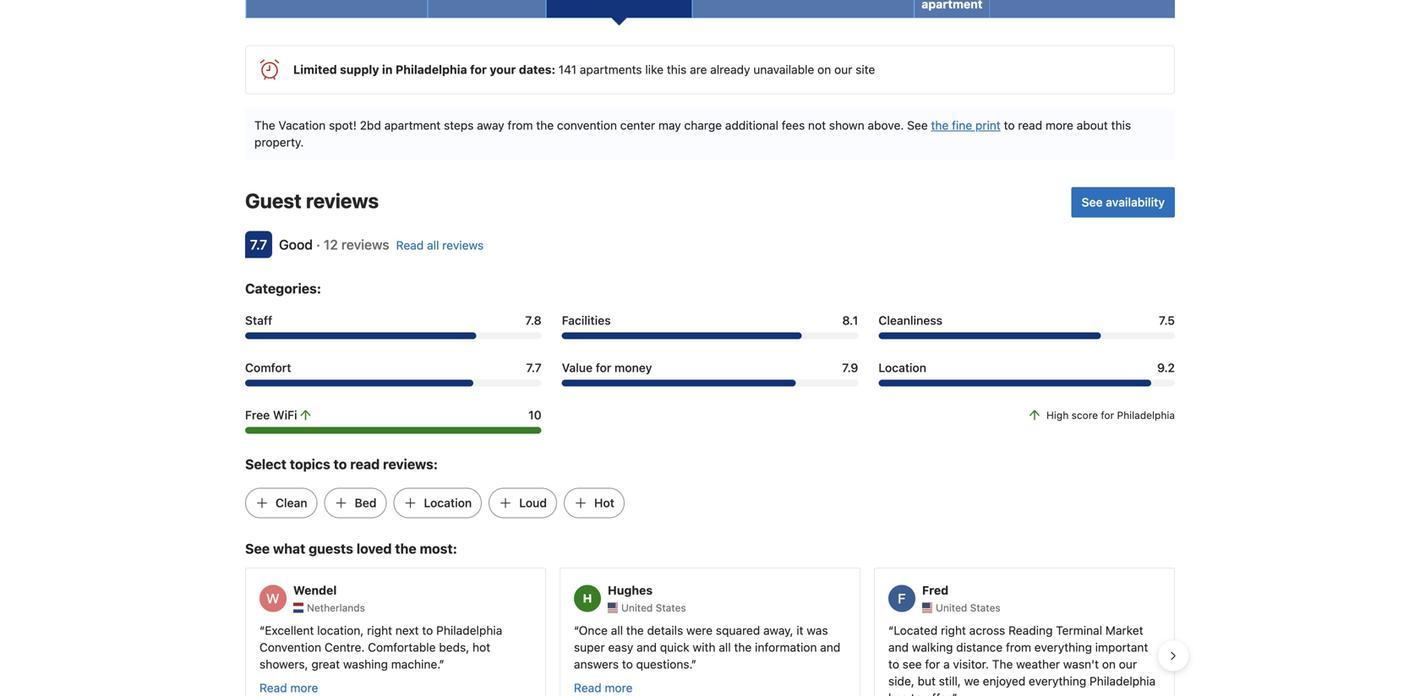 Task type: locate. For each thing, give the bounding box(es) containing it.
2 read more from the left
[[574, 682, 633, 696]]

from right away
[[508, 118, 533, 132]]

see left availability
[[1082, 195, 1103, 209]]

for left your
[[470, 62, 487, 76]]

more
[[1046, 118, 1074, 132], [290, 682, 318, 696], [605, 682, 633, 696]]

2 united from the left
[[936, 602, 968, 614]]

the inside " located right across reading terminal market and walking distance from everything important to see for a visitor. the weather wasn't on our side, but still, we enjoyed everything philadelphia has to offer.
[[993, 658, 1014, 672]]

united down fred
[[936, 602, 968, 614]]

1 united states image from the left
[[608, 603, 618, 613]]

location up most:
[[424, 496, 472, 510]]

everything
[[1035, 641, 1093, 655], [1029, 675, 1087, 689]]

2 " from the left
[[574, 624, 579, 638]]

read down showers,
[[260, 682, 287, 696]]

above.
[[868, 118, 904, 132]]

to
[[1004, 118, 1015, 132], [334, 457, 347, 473], [422, 624, 433, 638], [622, 658, 633, 672], [889, 658, 900, 672], [911, 692, 922, 697]]

1 horizontal spatial from
[[1006, 641, 1032, 655]]

0 vertical spatial our
[[835, 62, 853, 76]]

1 vertical spatial see
[[1082, 195, 1103, 209]]

0 horizontal spatial all
[[427, 238, 439, 252]]

0 vertical spatial 7.7
[[250, 237, 267, 253]]

it
[[797, 624, 804, 638]]

0 horizontal spatial "
[[439, 658, 445, 672]]

our
[[835, 62, 853, 76], [1120, 658, 1138, 672]]

1 horizontal spatial more
[[605, 682, 633, 696]]

0 horizontal spatial united states image
[[608, 603, 618, 613]]

" down the with
[[692, 658, 697, 672]]

1 horizontal spatial read
[[1019, 118, 1043, 132]]

united states image down hughes
[[608, 603, 618, 613]]

right left next
[[367, 624, 393, 638]]

2 horizontal spatial see
[[1082, 195, 1103, 209]]

information
[[755, 641, 817, 655]]

0 horizontal spatial this
[[667, 62, 687, 76]]

in
[[382, 62, 393, 76]]

2 states from the left
[[971, 602, 1001, 614]]

more down answers
[[605, 682, 633, 696]]

1 read more button from the left
[[260, 680, 318, 697]]

has
[[889, 692, 908, 697]]

0 horizontal spatial more
[[290, 682, 318, 696]]

answers
[[574, 658, 619, 672]]

0 vertical spatial everything
[[1035, 641, 1093, 655]]

read more down showers,
[[260, 682, 318, 696]]

2 vertical spatial all
[[719, 641, 731, 655]]

on down important
[[1103, 658, 1116, 672]]

0 horizontal spatial read
[[350, 457, 380, 473]]

right inside " located right across reading terminal market and walking distance from everything important to see for a visitor. the weather wasn't on our side, but still, we enjoyed everything philadelphia has to offer.
[[941, 624, 967, 638]]

1 states from the left
[[656, 602, 687, 614]]

0 horizontal spatial read more
[[260, 682, 318, 696]]

0 horizontal spatial states
[[656, 602, 687, 614]]

super
[[574, 641, 605, 655]]

from down the reading
[[1006, 641, 1032, 655]]

more for excellent location, right next to philadelphia convention centre. comfortable beds, hot showers, great washing machine.
[[290, 682, 318, 696]]

fees
[[782, 118, 805, 132]]

read
[[1019, 118, 1043, 132], [350, 457, 380, 473]]

0 vertical spatial on
[[818, 62, 832, 76]]

0 horizontal spatial on
[[818, 62, 832, 76]]

right inside " excellent location, right next to philadelphia convention centre. comfortable beds, hot showers, great washing machine.
[[367, 624, 393, 638]]

away
[[477, 118, 505, 132]]

philadelphia
[[396, 62, 467, 76], [1118, 410, 1176, 421], [437, 624, 503, 638], [1090, 675, 1156, 689]]

states up across
[[971, 602, 1001, 614]]

" once all the details were squared away, it was super easy and quick with all the information and answers to questions.
[[574, 624, 841, 672]]

this inside to read more about this property.
[[1112, 118, 1132, 132]]

our left site
[[835, 62, 853, 76]]

1 united states from the left
[[622, 602, 687, 614]]

reviews
[[306, 189, 379, 213], [342, 237, 390, 253], [443, 238, 484, 252]]

1 and from the left
[[637, 641, 657, 655]]

on right unavailable
[[818, 62, 832, 76]]

2 united states image from the left
[[923, 603, 933, 613]]

read more down answers
[[574, 682, 633, 696]]

and down was
[[821, 641, 841, 655]]

for right the value
[[596, 361, 612, 375]]

" inside " once all the details were squared away, it was super easy and quick with all the information and answers to questions.
[[574, 624, 579, 638]]

read more button down answers
[[574, 680, 633, 697]]

0 horizontal spatial "
[[260, 624, 265, 638]]

for
[[470, 62, 487, 76], [596, 361, 612, 375], [1102, 410, 1115, 421], [926, 658, 941, 672]]

philadelphia up 'hot'
[[437, 624, 503, 638]]

united states image
[[608, 603, 618, 613], [923, 603, 933, 613]]

1 horizontal spatial read more
[[574, 682, 633, 696]]

1 horizontal spatial our
[[1120, 658, 1138, 672]]

united
[[622, 602, 653, 614], [936, 602, 968, 614]]

1 horizontal spatial the
[[993, 658, 1014, 672]]

1 horizontal spatial united states
[[936, 602, 1001, 614]]

h
[[583, 592, 592, 606]]

see what guests loved the most:
[[245, 541, 458, 557]]

united states
[[622, 602, 687, 614], [936, 602, 1001, 614]]

0 horizontal spatial read
[[260, 682, 287, 696]]

this right about
[[1112, 118, 1132, 132]]

squared
[[716, 624, 761, 638]]

more left about
[[1046, 118, 1074, 132]]

on inside " located right across reading terminal market and walking distance from everything important to see for a visitor. the weather wasn't on our side, but still, we enjoyed everything philadelphia has to offer.
[[1103, 658, 1116, 672]]

see right above.
[[908, 118, 928, 132]]

1 united from the left
[[622, 602, 653, 614]]

1 horizontal spatial and
[[821, 641, 841, 655]]

1 vertical spatial the
[[993, 658, 1014, 672]]

walking
[[912, 641, 954, 655]]

to inside to read more about this property.
[[1004, 118, 1015, 132]]

·
[[316, 237, 320, 253]]

1 horizontal spatial right
[[941, 624, 967, 638]]

categories:
[[245, 281, 321, 297]]

2 " from the left
[[692, 658, 697, 672]]

states for reading
[[971, 602, 1001, 614]]

more for once all the details were squared away, it was super easy and quick with all the information and answers to questions.
[[605, 682, 633, 696]]

our down important
[[1120, 658, 1138, 672]]

united states up across
[[936, 602, 1001, 614]]

see inside button
[[1082, 195, 1103, 209]]

0 vertical spatial location
[[879, 361, 927, 375]]

important
[[1096, 641, 1149, 655]]

1 horizontal spatial united
[[936, 602, 968, 614]]

side,
[[889, 675, 915, 689]]

7.7 left the value
[[526, 361, 542, 375]]

2 horizontal spatial more
[[1046, 118, 1074, 132]]

1 " from the left
[[439, 658, 445, 672]]

philadelphia down important
[[1090, 675, 1156, 689]]

guest reviews element
[[245, 187, 1065, 214]]

1 vertical spatial our
[[1120, 658, 1138, 672]]

the up property.
[[255, 118, 275, 132]]

0 horizontal spatial read more button
[[260, 680, 318, 697]]

united for hughes
[[622, 602, 653, 614]]

2 right from the left
[[941, 624, 967, 638]]

are
[[690, 62, 707, 76]]

united down hughes
[[622, 602, 653, 614]]

1 horizontal spatial read
[[396, 238, 424, 252]]

1 read more from the left
[[260, 682, 318, 696]]

the up enjoyed
[[993, 658, 1014, 672]]

center
[[621, 118, 656, 132]]

1 horizontal spatial "
[[574, 624, 579, 638]]

cleanliness 7.5 meter
[[879, 333, 1176, 339]]

read for wendel
[[260, 682, 287, 696]]

1 horizontal spatial all
[[611, 624, 623, 638]]

were
[[687, 624, 713, 638]]

this left are
[[667, 62, 687, 76]]

0 horizontal spatial right
[[367, 624, 393, 638]]

loud
[[519, 496, 547, 510]]

see left what
[[245, 541, 270, 557]]

but
[[918, 675, 936, 689]]

" up convention at the left bottom
[[260, 624, 265, 638]]

2 united states from the left
[[936, 602, 1001, 614]]

united states for across
[[936, 602, 1001, 614]]

1 horizontal spatial this
[[1112, 118, 1132, 132]]

staff
[[245, 314, 273, 328]]

steps
[[444, 118, 474, 132]]

the left convention
[[536, 118, 554, 132]]

united states image down fred
[[923, 603, 933, 613]]

0 horizontal spatial united
[[622, 602, 653, 614]]

" up side,
[[889, 624, 894, 638]]

right up walking
[[941, 624, 967, 638]]

1 vertical spatial read
[[350, 457, 380, 473]]

philadelphia right in
[[396, 62, 467, 76]]

0 vertical spatial the
[[255, 118, 275, 132]]

staff 7.8 meter
[[245, 333, 542, 339]]

read all reviews
[[396, 238, 484, 252]]

the
[[255, 118, 275, 132], [993, 658, 1014, 672]]

see
[[908, 118, 928, 132], [1082, 195, 1103, 209], [245, 541, 270, 557]]

1 horizontal spatial "
[[692, 658, 697, 672]]

1 horizontal spatial states
[[971, 602, 1001, 614]]

8.1
[[843, 314, 859, 328]]

see availability
[[1082, 195, 1166, 209]]

1 vertical spatial from
[[1006, 641, 1032, 655]]

apartments
[[580, 62, 642, 76]]

2 read more button from the left
[[574, 680, 633, 697]]

our inside " located right across reading terminal market and walking distance from everything important to see for a visitor. the weather wasn't on our side, but still, we enjoyed everything philadelphia has to offer.
[[1120, 658, 1138, 672]]

1 horizontal spatial location
[[879, 361, 927, 375]]

2 horizontal spatial read
[[574, 682, 602, 696]]

for left the a
[[926, 658, 941, 672]]

everything down weather
[[1029, 675, 1087, 689]]

2 horizontal spatial all
[[719, 641, 731, 655]]

" up the super
[[574, 624, 579, 638]]

read down answers
[[574, 682, 602, 696]]

location
[[879, 361, 927, 375], [424, 496, 472, 510]]

1 horizontal spatial united states image
[[923, 603, 933, 613]]

" located right across reading terminal market and walking distance from everything important to see for a visitor. the weather wasn't on our side, but still, we enjoyed everything philadelphia has to offer.
[[889, 624, 1156, 697]]

read more button down showers,
[[260, 680, 318, 697]]

this
[[667, 62, 687, 76], [1112, 118, 1132, 132]]

location down 'cleanliness'
[[879, 361, 927, 375]]

showers,
[[260, 658, 308, 672]]

1 " from the left
[[260, 624, 265, 638]]

to right next
[[422, 624, 433, 638]]

and up see
[[889, 641, 909, 655]]

states for details
[[656, 602, 687, 614]]

dates:
[[519, 62, 556, 76]]

0 horizontal spatial our
[[835, 62, 853, 76]]

7.7 left rated good element
[[250, 237, 267, 253]]

" inside " located right across reading terminal market and walking distance from everything important to see for a visitor. the weather wasn't on our side, but still, we enjoyed everything philadelphia has to offer.
[[889, 624, 894, 638]]

read more
[[260, 682, 318, 696], [574, 682, 633, 696]]

1 vertical spatial all
[[611, 624, 623, 638]]

read right "good · 12 reviews"
[[396, 238, 424, 252]]

0 horizontal spatial 7.7
[[250, 237, 267, 253]]

from
[[508, 118, 533, 132], [1006, 641, 1032, 655]]

easy
[[608, 641, 634, 655]]

2 vertical spatial see
[[245, 541, 270, 557]]

0 vertical spatial see
[[908, 118, 928, 132]]

more down showers,
[[290, 682, 318, 696]]

1 vertical spatial this
[[1112, 118, 1132, 132]]

3 " from the left
[[889, 624, 894, 638]]

states up details
[[656, 602, 687, 614]]

0 horizontal spatial location
[[424, 496, 472, 510]]

read up bed
[[350, 457, 380, 473]]

states
[[656, 602, 687, 614], [971, 602, 1001, 614]]

to down easy on the left of page
[[622, 658, 633, 672]]

away,
[[764, 624, 794, 638]]

read right 'print'
[[1019, 118, 1043, 132]]

7.5
[[1160, 314, 1176, 328]]

enjoyed
[[983, 675, 1026, 689]]

0 horizontal spatial from
[[508, 118, 533, 132]]

0 horizontal spatial united states
[[622, 602, 687, 614]]

" for " excellent location, right next to philadelphia convention centre. comfortable beds, hot showers, great washing machine.
[[260, 624, 265, 638]]

everything down "terminal"
[[1035, 641, 1093, 655]]

to right 'print'
[[1004, 118, 1015, 132]]

0 horizontal spatial and
[[637, 641, 657, 655]]

facilities 8.1 meter
[[562, 333, 859, 339]]

0 vertical spatial read
[[1019, 118, 1043, 132]]

7.7
[[250, 237, 267, 253], [526, 361, 542, 375]]

netherlands
[[307, 602, 365, 614]]

" inside " excellent location, right next to philadelphia convention centre. comfortable beds, hot showers, great washing machine.
[[260, 624, 265, 638]]

0 vertical spatial this
[[667, 62, 687, 76]]

and up questions.
[[637, 641, 657, 655]]

your
[[490, 62, 516, 76]]

1 horizontal spatial 7.7
[[526, 361, 542, 375]]

3 and from the left
[[889, 641, 909, 655]]

2 horizontal spatial "
[[889, 624, 894, 638]]

good
[[279, 237, 313, 253]]

unavailable
[[754, 62, 815, 76]]

1 right from the left
[[367, 624, 393, 638]]

location 9.2 meter
[[879, 380, 1176, 387]]

read
[[396, 238, 424, 252], [260, 682, 287, 696], [574, 682, 602, 696]]

0 horizontal spatial see
[[245, 541, 270, 557]]

0 vertical spatial from
[[508, 118, 533, 132]]

to inside " excellent location, right next to philadelphia convention centre. comfortable beds, hot showers, great washing machine.
[[422, 624, 433, 638]]

2 horizontal spatial and
[[889, 641, 909, 655]]

1 vertical spatial on
[[1103, 658, 1116, 672]]

this is a carousel with rotating slides. it displays featured reviews of the property. use next and previous buttons to navigate. region
[[232, 562, 1189, 697]]

1 horizontal spatial read more button
[[574, 680, 633, 697]]

1 horizontal spatial on
[[1103, 658, 1116, 672]]

united states up details
[[622, 602, 687, 614]]

see availability button
[[1072, 187, 1176, 218]]

" down beds,
[[439, 658, 445, 672]]

the vacation spot! 2bd apartment steps away from the convention center may charge additional fees not shown above. see the fine print
[[255, 118, 1001, 132]]



Task type: vqa. For each thing, say whether or not it's contained in the screenshot.
Terminal
yes



Task type: describe. For each thing, give the bounding box(es) containing it.
comfortable
[[368, 641, 436, 655]]

free wifi 10 meter
[[245, 427, 542, 434]]

machine.
[[391, 658, 439, 672]]

convention
[[260, 641, 322, 655]]

2bd
[[360, 118, 381, 132]]

select topics to read reviews:
[[245, 457, 438, 473]]

read more for " excellent location, right next to philadelphia convention centre. comfortable beds, hot showers, great washing machine.
[[260, 682, 318, 696]]

most:
[[420, 541, 458, 557]]

hughes
[[608, 584, 653, 598]]

good · 12 reviews
[[279, 237, 390, 253]]

cleanliness
[[879, 314, 943, 328]]

we
[[965, 675, 980, 689]]

wasn't
[[1064, 658, 1100, 672]]

0 vertical spatial all
[[427, 238, 439, 252]]

scored 7.7 element
[[245, 231, 272, 258]]

to inside " once all the details were squared away, it was super easy and quick with all the information and answers to questions.
[[622, 658, 633, 672]]

facilities
[[562, 314, 611, 328]]

distance
[[957, 641, 1003, 655]]

" for all
[[692, 658, 697, 672]]

questions.
[[637, 658, 692, 672]]

hot
[[595, 496, 615, 510]]

additional
[[726, 118, 779, 132]]

philadelphia inside " located right across reading terminal market and walking distance from everything important to see for a visitor. the weather wasn't on our side, but still, we enjoyed everything philadelphia has to offer.
[[1090, 675, 1156, 689]]

netherlands image
[[293, 603, 304, 613]]

washing
[[343, 658, 388, 672]]

1 horizontal spatial see
[[908, 118, 928, 132]]

" excellent location, right next to philadelphia convention centre. comfortable beds, hot showers, great washing machine.
[[260, 624, 503, 672]]

wendel
[[293, 584, 337, 598]]

rated good element
[[279, 237, 313, 253]]

quick
[[660, 641, 690, 655]]

availability
[[1107, 195, 1166, 209]]

" for " once all the details were squared away, it was super easy and quick with all the information and answers to questions.
[[574, 624, 579, 638]]

limited supply in philadelphia for your dates: 141 apartments like this are already unavailable on our site
[[293, 62, 876, 76]]

read more for " once all the details were squared away, it was super easy and quick with all the information and answers to questions.
[[574, 682, 633, 696]]

and inside " located right across reading terminal market and walking distance from everything important to see for a visitor. the weather wasn't on our side, but still, we enjoyed everything philadelphia has to offer.
[[889, 641, 909, 655]]

fred
[[923, 584, 949, 598]]

high
[[1047, 410, 1069, 421]]

7.9
[[843, 361, 859, 375]]

about
[[1077, 118, 1109, 132]]

value
[[562, 361, 593, 375]]

terminal
[[1057, 624, 1103, 638]]

1 vertical spatial 7.7
[[526, 361, 542, 375]]

score
[[1072, 410, 1099, 421]]

see for see availability
[[1082, 195, 1103, 209]]

to down "but"
[[911, 692, 922, 697]]

7.8
[[526, 314, 542, 328]]

guest
[[245, 189, 302, 213]]

a
[[944, 658, 950, 672]]

to right 'topics'
[[334, 457, 347, 473]]

spot!
[[329, 118, 357, 132]]

guests
[[309, 541, 353, 557]]

visitor.
[[954, 658, 990, 672]]

reviews:
[[383, 457, 438, 473]]

the up easy on the left of page
[[627, 624, 644, 638]]

united states image for fred
[[923, 603, 933, 613]]

read for hughes
[[574, 682, 602, 696]]

" for machine.
[[439, 658, 445, 672]]

not
[[809, 118, 826, 132]]

hot
[[473, 641, 491, 655]]

philadelphia inside " excellent location, right next to philadelphia convention centre. comfortable beds, hot showers, great washing machine.
[[437, 624, 503, 638]]

9.2
[[1158, 361, 1176, 375]]

free wifi
[[245, 408, 297, 422]]

high score for philadelphia
[[1047, 410, 1176, 421]]

for inside " located right across reading terminal market and walking distance from everything important to see for a visitor. the weather wasn't on our side, but still, we enjoyed everything philadelphia has to offer.
[[926, 658, 941, 672]]

value for money
[[562, 361, 652, 375]]

comfort 7.7 meter
[[245, 380, 542, 387]]

the left fine
[[932, 118, 949, 132]]

review categories element
[[245, 278, 321, 299]]

reading
[[1009, 624, 1053, 638]]

from inside " located right across reading terminal market and walking distance from everything important to see for a visitor. the weather wasn't on our side, but still, we enjoyed everything philadelphia has to offer.
[[1006, 641, 1032, 655]]

site
[[856, 62, 876, 76]]

supply
[[340, 62, 379, 76]]

market
[[1106, 624, 1144, 638]]

what
[[273, 541, 306, 557]]

free
[[245, 408, 270, 422]]

with
[[693, 641, 716, 655]]

to left see
[[889, 658, 900, 672]]

may
[[659, 118, 681, 132]]

" for " located right across reading terminal market and walking distance from everything important to see for a visitor. the weather wasn't on our side, but still, we enjoyed everything philadelphia has to offer.
[[889, 624, 894, 638]]

the down squared
[[735, 641, 752, 655]]

beds,
[[439, 641, 470, 655]]

united for fred
[[936, 602, 968, 614]]

12
[[324, 237, 338, 253]]

convention
[[557, 118, 617, 132]]

topics
[[290, 457, 331, 473]]

vacation
[[279, 118, 326, 132]]

more inside to read more about this property.
[[1046, 118, 1074, 132]]

to read more about this property.
[[255, 118, 1132, 149]]

2 and from the left
[[821, 641, 841, 655]]

read more button for " excellent location, right next to philadelphia convention centre. comfortable beds, hot showers, great washing machine.
[[260, 680, 318, 697]]

1 vertical spatial location
[[424, 496, 472, 510]]

money
[[615, 361, 652, 375]]

excellent
[[265, 624, 314, 638]]

fine
[[952, 118, 973, 132]]

already
[[711, 62, 751, 76]]

next
[[396, 624, 419, 638]]

see
[[903, 658, 922, 672]]

like
[[646, 62, 664, 76]]

bed
[[355, 496, 377, 510]]

the right loved
[[395, 541, 417, 557]]

1 vertical spatial everything
[[1029, 675, 1087, 689]]

united states for the
[[622, 602, 687, 614]]

10
[[529, 408, 542, 422]]

details
[[647, 624, 684, 638]]

loved
[[357, 541, 392, 557]]

location,
[[317, 624, 364, 638]]

wifi
[[273, 408, 297, 422]]

great
[[312, 658, 340, 672]]

0 horizontal spatial the
[[255, 118, 275, 132]]

still,
[[939, 675, 962, 689]]

value for money 7.9 meter
[[562, 380, 859, 387]]

limited
[[293, 62, 337, 76]]

for right score
[[1102, 410, 1115, 421]]

read inside to read more about this property.
[[1019, 118, 1043, 132]]

see for see what guests loved the most:
[[245, 541, 270, 557]]

centre.
[[325, 641, 365, 655]]

philadelphia down the 9.2
[[1118, 410, 1176, 421]]

read more button for " once all the details were squared away, it was super easy and quick with all the information and answers to questions.
[[574, 680, 633, 697]]

united states image for hughes
[[608, 603, 618, 613]]

across
[[970, 624, 1006, 638]]



